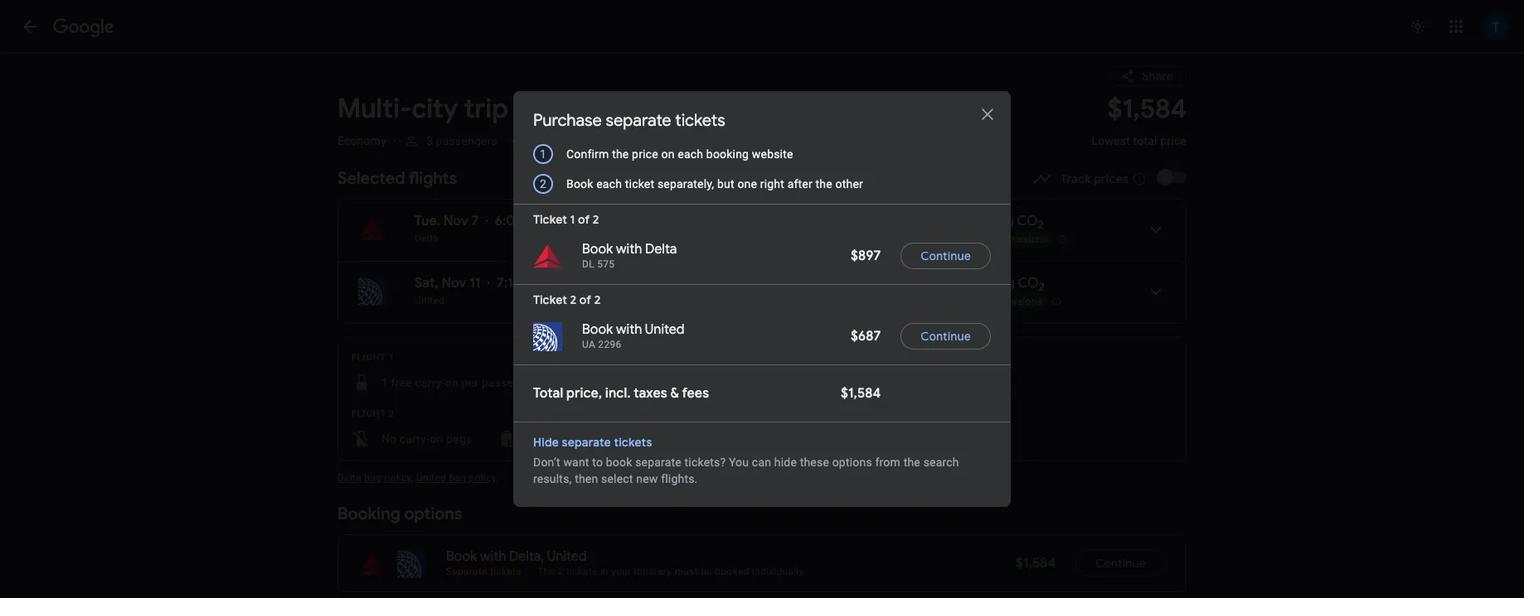 Task type: describe. For each thing, give the bounding box(es) containing it.
1 vertical spatial the
[[816, 177, 833, 191]]

first checked bag costs 35 us dollars per passenger element
[[499, 430, 720, 450]]

the
[[538, 566, 555, 578]]

,
[[411, 473, 414, 484]]

2 inside 693 kg co 2
[[1039, 280, 1045, 295]]

dl
[[582, 259, 595, 270]]

share button
[[1111, 66, 1187, 86]]

united up "the"
[[547, 549, 587, 566]]

897 US dollars text field
[[851, 248, 881, 265]]

book for book each ticket separately, but one right after the other
[[566, 177, 593, 191]]

575
[[597, 259, 615, 270]]

continue for $687
[[921, 329, 971, 344]]

1 free carry-on per passenger
[[382, 377, 537, 390]]

delta bag policy , united bag policy
[[338, 473, 497, 484]]

checked for no carry-on bags
[[548, 433, 593, 446]]

list containing tue, nov 7
[[338, 200, 1186, 323]]

flight on tuesday, november 7. leaves los angeles international airport at 6:00 am on tuesday, november 7 and arrives at john f. kennedy international airport at 2:30 pm on tuesday, november 7. element
[[415, 213, 609, 230]]

total
[[1133, 134, 1157, 148]]

687 US dollars text field
[[851, 328, 881, 345]]

693 kg co 2
[[975, 275, 1045, 295]]

0 horizontal spatial each
[[597, 177, 622, 191]]

delta,
[[509, 549, 544, 566]]

incl.
[[605, 386, 631, 402]]

tickets for hide separate tickets don't want to book separate tickets? you can hide these options from the search results, then select new flights.
[[614, 435, 652, 450]]

11
[[470, 275, 481, 292]]

Arrival time: 10:35 PM. text field
[[556, 275, 611, 292]]

booking
[[338, 504, 401, 525]]

10:35 pm
[[556, 275, 611, 292]]

765 kg co 2
[[975, 213, 1044, 232]]

Departure time: 6:00 AM. text field
[[495, 213, 546, 230]]

1 vertical spatial carry-
[[400, 433, 430, 446]]

individually
[[752, 566, 804, 578]]

separate
[[446, 566, 487, 578]]

flights.
[[661, 473, 698, 486]]

delta for delta
[[415, 233, 439, 245]]

Multi-city trip text field
[[338, 92, 1072, 126]]

0 horizontal spatial 1584 us dollars text field
[[841, 386, 881, 402]]

0 horizontal spatial the
[[612, 148, 629, 161]]

bag left fees
[[661, 377, 681, 390]]

no
[[382, 433, 397, 446]]

hr
[[672, 275, 685, 292]]

total price, incl. taxes & fees
[[533, 386, 709, 402]]

3 passengers button
[[396, 126, 528, 156]]

fees
[[682, 386, 709, 402]]

search
[[924, 456, 959, 469]]

track prices
[[1061, 172, 1129, 187]]

ticket
[[625, 177, 655, 191]]

ua
[[582, 339, 596, 351]]

book for book with united ua 2296
[[582, 322, 613, 338]]

the inside hide separate tickets don't want to book separate tickets? you can hide these options from the search results, then select new flights.
[[904, 456, 921, 469]]

booking options
[[338, 504, 462, 525]]

continue for $897
[[921, 249, 971, 264]]

select
[[601, 473, 633, 486]]

go back image
[[20, 17, 40, 36]]

kg for 765
[[1000, 213, 1014, 230]]

with for united
[[616, 322, 642, 338]]

other
[[836, 177, 863, 191]]

these
[[800, 456, 829, 469]]

delta inside book with delta dl 575
[[645, 241, 677, 258]]

separate for hide
[[562, 435, 611, 450]]

2 inside 765 kg co 2
[[1038, 218, 1044, 232]]

hide
[[533, 435, 559, 450]]

ticket 1 of 2
[[533, 212, 599, 227]]

$687
[[851, 328, 881, 345]]

book with united ua 2296
[[582, 322, 685, 351]]

no carry-on bags
[[382, 433, 472, 446]]

bag down bags
[[449, 473, 466, 484]]

of for 1
[[578, 212, 590, 227]]

3 passengers
[[426, 134, 498, 148]]

emissions for 693 kg co
[[995, 296, 1043, 308]]

1st checked bag per passenger: for 1 free carry-on per passenger
[[594, 377, 765, 390]]

booked
[[715, 566, 749, 578]]

purchase
[[533, 110, 602, 131]]

6
[[661, 275, 669, 292]]

0 horizontal spatial options
[[404, 504, 462, 525]]

ticket 2 of 2
[[533, 293, 601, 308]]

economy
[[338, 134, 387, 148]]

3
[[426, 134, 433, 148]]

selected
[[338, 168, 405, 189]]

flight for flight 1
[[352, 352, 386, 363]]

be
[[701, 566, 712, 578]]

0 vertical spatial carry-
[[415, 377, 445, 390]]

1 vertical spatial $1,584
[[841, 386, 881, 402]]

price inside $1,584 lowest total price
[[1160, 134, 1187, 148]]

6:00 am – 2:30 pm
[[495, 213, 609, 230]]

1st checked bag per passenger: for no carry-on bags
[[529, 433, 700, 446]]

taxes
[[634, 386, 667, 402]]

- for 765 kg co
[[976, 234, 979, 246]]

nonstop flight. element
[[814, 275, 866, 294]]

on for price
[[661, 148, 675, 161]]

share
[[1142, 69, 1174, 84]]

close dialog image
[[978, 105, 998, 124]]

bags
[[446, 433, 472, 446]]

results,
[[533, 473, 572, 486]]

on for carry-
[[445, 377, 459, 390]]

tickets?
[[685, 456, 726, 469]]

693
[[975, 275, 997, 292]]

you
[[729, 456, 749, 469]]

lowest
[[1092, 134, 1130, 148]]

separate for purchase
[[606, 110, 671, 131]]

flight on saturday, november 11. leaves newark liberty international airport at 7:13 pm on saturday, november 11 and arrives at seattle-tacoma international airport at 10:35 pm on saturday, november 11. element
[[415, 275, 611, 292]]

2296
[[598, 339, 622, 351]]

2 vertical spatial continue
[[1096, 557, 1146, 571]]

itinerary
[[634, 566, 672, 578]]

one
[[738, 177, 757, 191]]

$1,584 lowest total price
[[1092, 92, 1187, 148]]

with for delta
[[616, 241, 642, 258]]

sat, nov 11
[[415, 275, 481, 292]]



Task type: locate. For each thing, give the bounding box(es) containing it.
passenger: inside the first checked bag costs 35 us dollars per passenger element
[[639, 433, 697, 446]]

after
[[788, 177, 813, 191]]

bag up booking
[[364, 473, 382, 484]]

tickets down book with delta, united
[[490, 566, 521, 578]]

from
[[875, 456, 901, 469]]

0 horizontal spatial policy
[[384, 473, 411, 484]]

with up separate tickets
[[480, 549, 506, 566]]

2 ticket from the top
[[533, 293, 567, 308]]

hide separate tickets button
[[533, 435, 991, 451]]

tickets
[[675, 110, 725, 131], [614, 435, 652, 450], [490, 566, 521, 578], [566, 566, 597, 578]]

1 vertical spatial emissions
[[995, 296, 1043, 308]]

options left from
[[832, 456, 872, 469]]

1st down ua 2296 text field
[[594, 377, 610, 390]]

separate up confirm the price on each booking website
[[606, 110, 671, 131]]

- for 693 kg co
[[976, 296, 979, 308]]

ticket for ticket 2 of 2
[[533, 293, 567, 308]]

passenger:
[[704, 377, 762, 390], [639, 433, 697, 446]]

city
[[412, 92, 458, 126]]

1 policy from the left
[[384, 473, 411, 484]]

tue,
[[415, 213, 440, 230]]

1st up don't
[[529, 433, 545, 446]]

separate up want
[[562, 435, 611, 450]]

passenger: right &
[[704, 377, 762, 390]]

2 policy from the left
[[469, 473, 497, 484]]

passenger: up flights.
[[639, 433, 697, 446]]

1 vertical spatial passenger:
[[639, 433, 697, 446]]

2 horizontal spatial $1,584
[[1108, 92, 1187, 126]]

must
[[675, 566, 698, 578]]

price
[[1160, 134, 1187, 148], [632, 148, 658, 161]]

co inside 765 kg co 2
[[1017, 213, 1038, 230]]

0 horizontal spatial $1,584
[[841, 386, 881, 402]]

2 vertical spatial continue button
[[1076, 551, 1166, 577]]

1 horizontal spatial options
[[832, 456, 872, 469]]

0 vertical spatial 1st
[[594, 377, 610, 390]]

Arrival time: 2:30 PM. text field
[[561, 213, 609, 230]]

&
[[671, 386, 679, 402]]

hide separate tickets don't want to book separate tickets? you can hide these options from the search results, then select new flights.
[[533, 435, 959, 486]]

main content containing multi-city trip
[[338, 53, 1187, 599]]

continue button for $1,584
[[1076, 551, 1166, 577]]

your
[[611, 566, 631, 578]]

1 horizontal spatial checked
[[613, 377, 658, 390]]

nov for sat,
[[442, 275, 466, 292]]

0 horizontal spatial passenger:
[[639, 433, 697, 446]]

trip
[[464, 92, 508, 126]]

flight up flight 2
[[352, 352, 386, 363]]

separate tickets
[[446, 566, 521, 578]]

7
[[472, 213, 479, 230]]

united
[[415, 295, 445, 307], [645, 322, 685, 338], [416, 473, 446, 484], [547, 549, 587, 566]]

0 horizontal spatial checked
[[548, 433, 593, 446]]

co inside 693 kg co 2
[[1018, 275, 1039, 292]]

checked for 1 free carry-on per passenger
[[613, 377, 658, 390]]

track
[[1061, 172, 1091, 187]]

1 horizontal spatial delta
[[415, 233, 439, 245]]

flight for flight 2
[[352, 409, 386, 420]]

1st checked bag per passenger: inside first checked bag costs 30 us dollars per passenger element
[[594, 377, 765, 390]]

tickets inside hide separate tickets don't want to book separate tickets? you can hide these options from the search results, then select new flights.
[[614, 435, 652, 450]]

1 vertical spatial checked
[[548, 433, 593, 446]]

on
[[661, 148, 675, 161], [445, 377, 459, 390], [430, 433, 443, 446]]

can
[[752, 456, 771, 469]]

delta bag policy link
[[338, 473, 411, 484]]

multi-city trip
[[338, 92, 508, 126]]

1 horizontal spatial $1,584
[[1016, 556, 1056, 572]]

2 horizontal spatial the
[[904, 456, 921, 469]]

passenger: for 1 free carry-on per passenger
[[704, 377, 762, 390]]

1st for no carry-on bags
[[529, 433, 545, 446]]

6 hr 22 min
[[661, 275, 727, 292]]

learn more about tracked prices image
[[1132, 172, 1147, 187]]

with up 2296
[[616, 322, 642, 338]]

free
[[391, 377, 412, 390]]

co up -7% emissions
[[1018, 275, 1039, 292]]

tickets for the 2 tickets in your itinerary must be booked individually
[[566, 566, 597, 578]]

0 horizontal spatial on
[[430, 433, 443, 446]]

1 vertical spatial on
[[445, 377, 459, 390]]

0 vertical spatial 1st checked bag per passenger:
[[594, 377, 765, 390]]

of for 2
[[580, 293, 591, 308]]

book up dl 575 text box
[[582, 241, 613, 258]]

book for book with delta, united
[[446, 549, 477, 566]]

separately,
[[658, 177, 714, 191]]

2 vertical spatial on
[[430, 433, 443, 446]]

2 vertical spatial separate
[[635, 456, 682, 469]]

delta for delta bag policy , united bag policy
[[338, 473, 362, 484]]

- down 765
[[976, 234, 979, 246]]

then
[[575, 473, 598, 486]]

1 vertical spatial –
[[545, 275, 553, 292]]

2 flight from the top
[[352, 409, 386, 420]]

-
[[976, 234, 979, 246], [976, 296, 979, 308]]

on up separately,
[[661, 148, 675, 161]]

flight up the no
[[352, 409, 386, 420]]

1st inside first checked bag costs 30 us dollars per passenger element
[[594, 377, 610, 390]]

book inside book with delta dl 575
[[582, 241, 613, 258]]

flight 1
[[352, 352, 395, 363]]

want
[[563, 456, 589, 469]]

1st inside the first checked bag costs 35 us dollars per passenger element
[[529, 433, 545, 446]]

united inside book with united ua 2296
[[645, 322, 685, 338]]

- down 693
[[976, 296, 979, 308]]

kg inside 765 kg co 2
[[1000, 213, 1014, 230]]

7%
[[979, 296, 992, 308]]

2 vertical spatial $1,584
[[1016, 556, 1056, 572]]

1st checked bag per passenger:
[[594, 377, 765, 390], [529, 433, 700, 446]]

Flight number UA 2296 text field
[[582, 339, 622, 351]]

0 horizontal spatial per
[[462, 377, 479, 390]]

1 vertical spatial 1584 us dollars text field
[[1016, 556, 1056, 572]]

united down sat, on the left top of page
[[415, 295, 445, 307]]

0 horizontal spatial delta
[[338, 473, 362, 484]]

delta up booking
[[338, 473, 362, 484]]

of up dl
[[578, 212, 590, 227]]

0 horizontal spatial price
[[632, 148, 658, 161]]

in
[[600, 566, 609, 578]]

passenger: inside first checked bag costs 30 us dollars per passenger element
[[704, 377, 762, 390]]

with inside book with united ua 2296
[[616, 322, 642, 338]]

1 ticket from the top
[[533, 212, 567, 227]]

on right the free
[[445, 377, 459, 390]]

2 vertical spatial the
[[904, 456, 921, 469]]

of
[[578, 212, 590, 227], [580, 293, 591, 308]]

book for book with delta dl 575
[[582, 241, 613, 258]]

tickets up the book
[[614, 435, 652, 450]]

0 vertical spatial passenger:
[[704, 377, 762, 390]]

per for bags
[[619, 433, 636, 446]]

sat,
[[415, 275, 438, 292]]

0 vertical spatial kg
[[1000, 213, 1014, 230]]

emissions down 765 kg co 2
[[1001, 234, 1049, 246]]

bag up to
[[596, 433, 616, 446]]

multi-
[[338, 92, 412, 126]]

of down 10:35 pm
[[580, 293, 591, 308]]

1
[[540, 148, 547, 161], [570, 212, 575, 227], [389, 352, 395, 363], [382, 377, 388, 390]]

book with delta dl 575
[[582, 241, 677, 270]]

$1,584
[[1108, 92, 1187, 126], [841, 386, 881, 402], [1016, 556, 1056, 572]]

book with delta, united
[[446, 549, 587, 566]]

Flight number DL 575 text field
[[582, 259, 615, 270]]

hide
[[774, 456, 797, 469]]

book up separate at the left of the page
[[446, 549, 477, 566]]

policy
[[384, 473, 411, 484], [469, 473, 497, 484]]

don't
[[533, 456, 560, 469]]

continue button
[[901, 236, 991, 276], [901, 317, 991, 357], [1076, 551, 1166, 577]]

0 vertical spatial ticket
[[533, 212, 567, 227]]

delta
[[415, 233, 439, 245], [645, 241, 677, 258], [338, 473, 362, 484]]

1 flight from the top
[[352, 352, 386, 363]]

– for 6:00 am
[[549, 213, 558, 230]]

passengers
[[436, 134, 498, 148]]

options down delta bag policy , united bag policy
[[404, 504, 462, 525]]

separate up new
[[635, 456, 682, 469]]

2 - from the top
[[976, 296, 979, 308]]

2 horizontal spatial per
[[684, 377, 701, 390]]

with left lax
[[616, 241, 642, 258]]

per up the book
[[619, 433, 636, 446]]

6:00 am
[[495, 213, 546, 230]]

1 horizontal spatial 1584 us dollars text field
[[1016, 556, 1056, 572]]

2
[[540, 177, 547, 191], [593, 212, 599, 227], [1038, 218, 1044, 232], [1039, 280, 1045, 295], [570, 293, 577, 308], [594, 293, 601, 308], [389, 409, 395, 420], [558, 566, 564, 578]]

kg up -7% emissions
[[1000, 275, 1015, 292]]

1 horizontal spatial passenger:
[[704, 377, 762, 390]]

nov left 7
[[444, 213, 468, 230]]

the right from
[[904, 456, 921, 469]]

min
[[705, 275, 727, 292]]

each left "ticket"
[[597, 177, 622, 191]]

the 2 tickets in your itinerary must be booked individually
[[538, 566, 804, 578]]

17%
[[979, 234, 998, 246]]

flight 2
[[352, 409, 395, 420]]

1 horizontal spatial 1st
[[594, 377, 610, 390]]

options inside hide separate tickets don't want to book separate tickets? you can hide these options from the search results, then select new flights.
[[832, 456, 872, 469]]

checked up want
[[548, 433, 593, 446]]

0 vertical spatial -
[[976, 234, 979, 246]]

1 vertical spatial 1st
[[529, 433, 545, 446]]

1 vertical spatial each
[[597, 177, 622, 191]]

list
[[338, 200, 1186, 323]]

– left 2:30 pm
[[549, 213, 558, 230]]

1 vertical spatial continue button
[[901, 317, 991, 357]]

kg inside 693 kg co 2
[[1000, 275, 1015, 292]]

the right after
[[816, 177, 833, 191]]

0 vertical spatial of
[[578, 212, 590, 227]]

price,
[[567, 386, 602, 402]]

0 vertical spatial continue
[[921, 249, 971, 264]]

tickets up confirm the price on each booking website
[[675, 110, 725, 131]]

lax
[[661, 233, 680, 245]]

total
[[533, 386, 563, 402]]

checked
[[613, 377, 658, 390], [548, 433, 593, 446]]

1 vertical spatial ticket
[[533, 293, 567, 308]]

0 vertical spatial nov
[[444, 213, 468, 230]]

1 vertical spatial nov
[[442, 275, 466, 292]]

1 vertical spatial 1st checked bag per passenger:
[[529, 433, 700, 446]]

1584 us dollars element
[[1108, 92, 1187, 126]]

tickets for purchase separate tickets
[[675, 110, 725, 131]]

united right ,
[[416, 473, 446, 484]]

0 vertical spatial –
[[549, 213, 558, 230]]

website
[[752, 148, 793, 161]]

emissions down 693 kg co 2
[[995, 296, 1043, 308]]

– for 7:13 pm
[[545, 275, 553, 292]]

1 vertical spatial co
[[1018, 275, 1039, 292]]

booking
[[706, 148, 749, 161]]

None text field
[[1092, 92, 1187, 163]]

co for 693 kg co
[[1018, 275, 1039, 292]]

per right &
[[684, 377, 701, 390]]

the right confirm
[[612, 148, 629, 161]]

0 vertical spatial $1,584
[[1108, 92, 1187, 126]]

Departure time: 7:13 PM. text field
[[497, 275, 542, 292]]

book each ticket separately, but one right after the other
[[566, 177, 863, 191]]

book
[[566, 177, 593, 191], [582, 241, 613, 258], [582, 322, 613, 338], [446, 549, 477, 566]]

flights
[[409, 168, 457, 189]]

emissions
[[1001, 234, 1049, 246], [995, 296, 1043, 308]]

carry-
[[415, 377, 445, 390], [400, 433, 430, 446]]

1584 US dollars text field
[[841, 386, 881, 402], [1016, 556, 1056, 572]]

book up ua 2296 text field
[[582, 322, 613, 338]]

policy down bags
[[469, 473, 497, 484]]

bag
[[661, 377, 681, 390], [596, 433, 616, 446], [364, 473, 382, 484], [449, 473, 466, 484]]

carry- right the free
[[415, 377, 445, 390]]

price up "ticket"
[[632, 148, 658, 161]]

total duration 6 hr 22 min. element
[[661, 275, 814, 294]]

0 vertical spatial 1584 us dollars text field
[[841, 386, 881, 402]]

with inside book with delta dl 575
[[616, 241, 642, 258]]

0 vertical spatial flight
[[352, 352, 386, 363]]

1 - from the top
[[976, 234, 979, 246]]

per for on
[[684, 377, 701, 390]]

0 horizontal spatial 1st
[[529, 433, 545, 446]]

with for delta,
[[480, 549, 506, 566]]

book inside book with united ua 2296
[[582, 322, 613, 338]]

delta up the "6"
[[645, 241, 677, 258]]

first checked bag costs 30 us dollars per passenger element
[[564, 373, 785, 393]]

flight
[[352, 352, 386, 363], [352, 409, 386, 420]]

1 vertical spatial of
[[580, 293, 591, 308]]

each
[[678, 148, 703, 161], [597, 177, 622, 191]]

1st checked bag per passenger: inside the first checked bag costs 35 us dollars per passenger element
[[529, 433, 700, 446]]

nov left 11
[[442, 275, 466, 292]]

selected flights
[[338, 168, 457, 189]]

but
[[717, 177, 735, 191]]

1 vertical spatial -
[[976, 296, 979, 308]]

0 vertical spatial with
[[616, 241, 642, 258]]

765
[[975, 213, 996, 230]]

$897
[[851, 248, 881, 265]]

1 vertical spatial continue
[[921, 329, 971, 344]]

kg up -17% emissions
[[1000, 213, 1014, 230]]

nov
[[444, 213, 468, 230], [442, 275, 466, 292]]

-7% emissions
[[976, 296, 1043, 308]]

nov for tue,
[[444, 213, 468, 230]]

tickets left in
[[566, 566, 597, 578]]

nonstop
[[814, 275, 866, 292]]

0 vertical spatial checked
[[613, 377, 658, 390]]

– up ticket 2 of 2
[[545, 275, 553, 292]]

checked left &
[[613, 377, 658, 390]]

1 vertical spatial kg
[[1000, 275, 1015, 292]]

1 horizontal spatial the
[[816, 177, 833, 191]]

policy up booking options
[[384, 473, 411, 484]]

1 vertical spatial separate
[[562, 435, 611, 450]]

each up separately,
[[678, 148, 703, 161]]

7:13 pm – 10:35 pm
[[497, 275, 611, 292]]

main content
[[338, 53, 1187, 599]]

0 vertical spatial separate
[[606, 110, 671, 131]]

continue button for $687
[[901, 317, 991, 357]]

new
[[636, 473, 658, 486]]

delta down the tue,
[[415, 233, 439, 245]]

2:30 pm
[[561, 213, 609, 230]]

co up -17% emissions
[[1017, 213, 1038, 230]]

0 vertical spatial options
[[832, 456, 872, 469]]

1 horizontal spatial policy
[[469, 473, 497, 484]]

1 vertical spatial flight
[[352, 409, 386, 420]]

0 vertical spatial emissions
[[1001, 234, 1049, 246]]

1 horizontal spatial price
[[1160, 134, 1187, 148]]

emissions for 765 kg co
[[1001, 234, 1049, 246]]

0 vertical spatial co
[[1017, 213, 1038, 230]]

kg for 693
[[1000, 275, 1015, 292]]

per left passenger
[[462, 377, 479, 390]]

2 horizontal spatial on
[[661, 148, 675, 161]]

united bag policy link
[[416, 473, 497, 484]]

1 horizontal spatial on
[[445, 377, 459, 390]]

passenger
[[482, 377, 537, 390]]

2 horizontal spatial delta
[[645, 241, 677, 258]]

book down confirm
[[566, 177, 593, 191]]

1 horizontal spatial per
[[619, 433, 636, 446]]

carry- right the no
[[400, 433, 430, 446]]

2 vertical spatial with
[[480, 549, 506, 566]]

1st
[[594, 377, 610, 390], [529, 433, 545, 446]]

on left bags
[[430, 433, 443, 446]]

purchase separate tickets
[[533, 110, 725, 131]]

co for 765 kg co
[[1017, 213, 1038, 230]]

right
[[760, 177, 785, 191]]

1 vertical spatial options
[[404, 504, 462, 525]]

confirm
[[566, 148, 609, 161]]

0 vertical spatial each
[[678, 148, 703, 161]]

price right total
[[1160, 134, 1187, 148]]

none text field containing $1,584
[[1092, 92, 1187, 163]]

$1,584 inside $1,584 lowest total price
[[1108, 92, 1187, 126]]

 image
[[393, 134, 396, 148]]

0 vertical spatial continue button
[[901, 236, 991, 276]]

0 vertical spatial the
[[612, 148, 629, 161]]

1 vertical spatial with
[[616, 322, 642, 338]]

1 horizontal spatial each
[[678, 148, 703, 161]]

0 vertical spatial on
[[661, 148, 675, 161]]

1st for 1 free carry-on per passenger
[[594, 377, 610, 390]]

united down the "6"
[[645, 322, 685, 338]]

passenger: for no carry-on bags
[[639, 433, 697, 446]]

ticket for ticket 1 of 2
[[533, 212, 567, 227]]

continue button for $897
[[901, 236, 991, 276]]



Task type: vqa. For each thing, say whether or not it's contained in the screenshot.
'Add a label'
no



